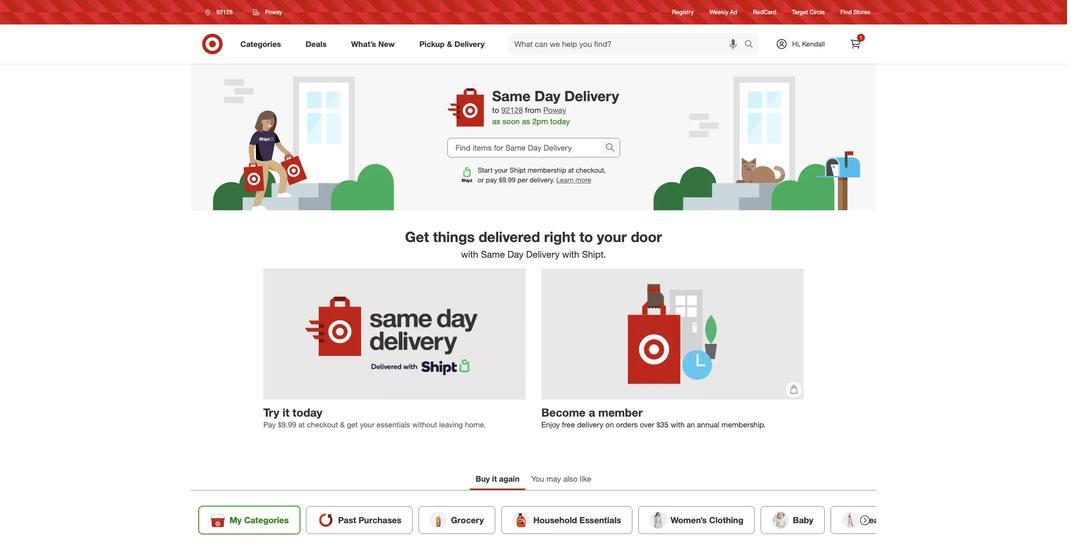 Task type: locate. For each thing, give the bounding box(es) containing it.
find stores link
[[841, 8, 871, 16]]

1 vertical spatial today
[[293, 406, 323, 420]]

& inside try it today pay $9.99 at checkout & get your essentials without leaving home.
[[340, 421, 345, 430]]

what's new link
[[343, 33, 407, 55]]

1 vertical spatial to
[[580, 228, 593, 246]]

1 link
[[845, 33, 867, 55]]

0 vertical spatial 92128
[[216, 8, 233, 16]]

as down from
[[522, 117, 530, 126]]

target circle link
[[792, 8, 825, 16]]

your up pay
[[495, 166, 508, 174]]

0 horizontal spatial at
[[299, 421, 305, 430]]

2 vertical spatial your
[[360, 421, 375, 430]]

1 vertical spatial your
[[597, 228, 627, 246]]

$9.99 right pay
[[278, 421, 296, 430]]

$9.99 inside start your shipt membership at checkout, or pay $9.99 per delivery.
[[499, 176, 516, 184]]

today down poway button
[[550, 117, 570, 126]]

start
[[478, 166, 493, 174]]

0 vertical spatial categories
[[240, 39, 281, 49]]

1 vertical spatial it
[[492, 475, 497, 484]]

deals
[[306, 39, 327, 49]]

0 vertical spatial at
[[568, 166, 574, 174]]

orders
[[616, 421, 638, 430]]

baby
[[793, 516, 814, 526]]

circle
[[810, 9, 825, 16]]

92128 button
[[199, 3, 243, 21]]

1 horizontal spatial $9.99
[[499, 176, 516, 184]]

1 horizontal spatial as
[[522, 117, 530, 126]]

kendall
[[803, 40, 825, 48]]

92128 left poway dropdown button
[[216, 8, 233, 16]]

stores
[[854, 9, 871, 16]]

1 horizontal spatial to
[[580, 228, 593, 246]]

0 horizontal spatial day
[[508, 249, 524, 260]]

annual
[[697, 421, 720, 430]]

pickup & delivery
[[420, 39, 485, 49]]

2 horizontal spatial with
[[671, 421, 685, 430]]

0 horizontal spatial &
[[340, 421, 345, 430]]

categories
[[240, 39, 281, 49], [244, 516, 289, 526]]

1 horizontal spatial delivery
[[526, 249, 560, 260]]

same inside get things delivered right to your door with same day delivery with shipt.
[[481, 249, 505, 260]]

1 horizontal spatial today
[[550, 117, 570, 126]]

0 horizontal spatial 92128
[[216, 8, 233, 16]]

get things delivered right to your door with same day delivery with shipt.
[[405, 228, 662, 260]]

categories inside "link"
[[240, 39, 281, 49]]

delivery inside same day delivery to 92128 from poway as soon as 2pm today
[[565, 87, 619, 105]]

& left get
[[340, 421, 345, 430]]

to left 92128 button
[[492, 105, 499, 115]]

past
[[338, 516, 356, 526]]

same down delivered
[[481, 249, 505, 260]]

become a member enjoy free delivery on orders over $35 with an annual membership.
[[542, 406, 766, 430]]

0 vertical spatial same
[[492, 87, 531, 105]]

same
[[492, 87, 531, 105], [481, 249, 505, 260]]

1 vertical spatial categories
[[244, 516, 289, 526]]

to
[[492, 105, 499, 115], [580, 228, 593, 246]]

learn more
[[557, 176, 592, 184]]

it right buy
[[492, 475, 497, 484]]

poway up 2pm
[[544, 105, 567, 115]]

registry link
[[672, 8, 694, 16]]

1 horizontal spatial day
[[535, 87, 561, 105]]

delivery.
[[530, 176, 555, 184]]

1 vertical spatial poway
[[544, 105, 567, 115]]

0 horizontal spatial $9.99
[[278, 421, 296, 430]]

1 horizontal spatial your
[[495, 166, 508, 174]]

0 horizontal spatial to
[[492, 105, 499, 115]]

delivery down right
[[526, 249, 560, 260]]

0 horizontal spatial as
[[492, 117, 501, 126]]

$35
[[657, 421, 669, 430]]

my categories button
[[199, 507, 300, 535]]

0 vertical spatial poway
[[265, 8, 282, 16]]

2 horizontal spatial delivery
[[565, 87, 619, 105]]

it inside try it today pay $9.99 at checkout & get your essentials without leaving home.
[[283, 406, 290, 420]]

0 horizontal spatial delivery
[[455, 39, 485, 49]]

0 horizontal spatial poway
[[265, 8, 282, 16]]

delivery up poway button
[[565, 87, 619, 105]]

learn more button
[[557, 175, 592, 185]]

1 horizontal spatial it
[[492, 475, 497, 484]]

find stores
[[841, 9, 871, 16]]

at up learn more
[[568, 166, 574, 174]]

1 vertical spatial &
[[340, 421, 345, 430]]

new
[[379, 39, 395, 49]]

also
[[564, 475, 578, 484]]

delivery
[[577, 421, 604, 430]]

92128 inside same day delivery to 92128 from poway as soon as 2pm today
[[502, 105, 523, 115]]

92128 up soon
[[502, 105, 523, 115]]

target
[[792, 9, 808, 16]]

1 horizontal spatial at
[[568, 166, 574, 174]]

categories down poway dropdown button
[[240, 39, 281, 49]]

day up poway button
[[535, 87, 561, 105]]

1 horizontal spatial &
[[447, 39, 453, 49]]

0 vertical spatial your
[[495, 166, 508, 174]]

1 vertical spatial 92128
[[502, 105, 523, 115]]

it right the try
[[283, 406, 290, 420]]

$9.99 down shipt
[[499, 176, 516, 184]]

your
[[495, 166, 508, 174], [597, 228, 627, 246], [360, 421, 375, 430]]

as left soon
[[492, 117, 501, 126]]

0 vertical spatial $9.99
[[499, 176, 516, 184]]

buy
[[476, 475, 490, 484]]

as
[[492, 117, 501, 126], [522, 117, 530, 126]]

day
[[535, 87, 561, 105], [508, 249, 524, 260]]

poway up categories "link"
[[265, 8, 282, 16]]

poway
[[265, 8, 282, 16], [544, 105, 567, 115]]

0 vertical spatial it
[[283, 406, 290, 420]]

at inside try it today pay $9.99 at checkout & get your essentials without leaving home.
[[299, 421, 305, 430]]

& right the pickup
[[447, 39, 453, 49]]

1 vertical spatial same
[[481, 249, 505, 260]]

right
[[544, 228, 576, 246]]

delivered
[[479, 228, 540, 246]]

to inside same day delivery to 92128 from poway as soon as 2pm today
[[492, 105, 499, 115]]

baby button
[[761, 507, 825, 535]]

your up shipt. at the right of page
[[597, 228, 627, 246]]

women's clothing button
[[639, 507, 755, 535]]

home.
[[465, 421, 486, 430]]

0 vertical spatial day
[[535, 87, 561, 105]]

today
[[550, 117, 570, 126], [293, 406, 323, 420]]

1 vertical spatial $9.99
[[278, 421, 296, 430]]

get
[[405, 228, 429, 246]]

what's
[[351, 39, 376, 49]]

you may also like link
[[526, 470, 598, 491]]

1 horizontal spatial 92128
[[502, 105, 523, 115]]

with down right
[[562, 249, 580, 260]]

today inside same day delivery to 92128 from poway as soon as 2pm today
[[550, 117, 570, 126]]

with down things
[[461, 249, 479, 260]]

at left checkout
[[299, 421, 305, 430]]

to inside get things delivered right to your door with same day delivery with shipt.
[[580, 228, 593, 246]]

it for try
[[283, 406, 290, 420]]

at
[[568, 166, 574, 174], [299, 421, 305, 430]]

1 horizontal spatial poway
[[544, 105, 567, 115]]

1 vertical spatial at
[[299, 421, 305, 430]]

find
[[841, 9, 852, 16]]

categories right the my
[[244, 516, 289, 526]]

0 vertical spatial today
[[550, 117, 570, 126]]

day down delivered
[[508, 249, 524, 260]]

it
[[283, 406, 290, 420], [492, 475, 497, 484]]

2 vertical spatial delivery
[[526, 249, 560, 260]]

get
[[347, 421, 358, 430]]

&
[[447, 39, 453, 49], [340, 421, 345, 430]]

past purchases
[[338, 516, 402, 526]]

0 horizontal spatial with
[[461, 249, 479, 260]]

day inside same day delivery to 92128 from poway as soon as 2pm today
[[535, 87, 561, 105]]

2 horizontal spatial your
[[597, 228, 627, 246]]

1 vertical spatial day
[[508, 249, 524, 260]]

today up checkout
[[293, 406, 323, 420]]

delivery for &
[[455, 39, 485, 49]]

same up 92128 button
[[492, 87, 531, 105]]

buy it again link
[[470, 470, 526, 491]]

delivery right the pickup
[[455, 39, 485, 49]]

a
[[589, 406, 595, 420]]

0 vertical spatial to
[[492, 105, 499, 115]]

without
[[413, 421, 437, 430]]

0 horizontal spatial today
[[293, 406, 323, 420]]

0 horizontal spatial it
[[283, 406, 290, 420]]

your inside get things delivered right to your door with same day delivery with shipt.
[[597, 228, 627, 246]]

your right get
[[360, 421, 375, 430]]

checkout,
[[576, 166, 606, 174]]

weekly ad link
[[710, 8, 738, 16]]

leaving
[[439, 421, 463, 430]]

with left an
[[671, 421, 685, 430]]

0 vertical spatial delivery
[[455, 39, 485, 49]]

or
[[478, 176, 484, 184]]

to up shipt. at the right of page
[[580, 228, 593, 246]]

enjoy
[[542, 421, 560, 430]]

become
[[542, 406, 586, 420]]

0 horizontal spatial your
[[360, 421, 375, 430]]

pickup
[[420, 39, 445, 49]]

1 vertical spatial delivery
[[565, 87, 619, 105]]



Task type: vqa. For each thing, say whether or not it's contained in the screenshot.
the bottommost ADVERTISEMENT Element
no



Task type: describe. For each thing, give the bounding box(es) containing it.
again
[[499, 475, 520, 484]]

delivery inside get things delivered right to your door with same day delivery with shipt.
[[526, 249, 560, 260]]

same day delivery, delivered with shipt image
[[263, 269, 526, 400]]

same inside same day delivery to 92128 from poway as soon as 2pm today
[[492, 87, 531, 105]]

1 horizontal spatial with
[[562, 249, 580, 260]]

more
[[576, 176, 592, 184]]

2pm
[[533, 117, 548, 126]]

what's new
[[351, 39, 395, 49]]

learn
[[557, 176, 574, 184]]

ad
[[730, 9, 738, 16]]

on
[[606, 421, 614, 430]]

grocery
[[451, 516, 484, 526]]

household
[[534, 516, 577, 526]]

hi, kendall
[[793, 40, 825, 48]]

women's
[[671, 516, 707, 526]]

purchases
[[359, 516, 402, 526]]

try
[[263, 406, 280, 420]]

poway button
[[544, 105, 567, 116]]

pickup & delivery link
[[411, 33, 497, 55]]

soon
[[503, 117, 520, 126]]

92128 button
[[502, 105, 523, 116]]

you may also like
[[532, 475, 592, 484]]

my categories
[[230, 516, 289, 526]]

per
[[518, 176, 528, 184]]

things
[[433, 228, 475, 246]]

household essentials
[[534, 516, 622, 526]]

clothing
[[710, 516, 744, 526]]

1
[[860, 35, 863, 41]]

you
[[532, 475, 544, 484]]

poway inside poway dropdown button
[[265, 8, 282, 16]]

checkout
[[307, 421, 338, 430]]

it for buy
[[492, 475, 497, 484]]

weekly ad
[[710, 9, 738, 16]]

pay
[[486, 176, 497, 184]]

past purchases button
[[306, 507, 413, 535]]

1 as from the left
[[492, 117, 501, 126]]

weekly
[[710, 9, 729, 16]]

$9.99 inside try it today pay $9.99 at checkout & get your essentials without leaving home.
[[278, 421, 296, 430]]

an
[[687, 421, 695, 430]]

registry
[[672, 9, 694, 16]]

buy it again
[[476, 475, 520, 484]]

Find items for Same Day Delivery search field
[[448, 139, 600, 157]]

try it today pay $9.99 at checkout & get your essentials without leaving home.
[[263, 406, 486, 430]]

beauty
[[863, 516, 892, 526]]

search
[[740, 40, 764, 50]]

over
[[640, 421, 655, 430]]

shipt.
[[582, 249, 606, 260]]

membership
[[528, 166, 567, 174]]

your inside try it today pay $9.99 at checkout & get your essentials without leaving home.
[[360, 421, 375, 430]]

start your shipt membership at checkout, or pay $9.99 per delivery.
[[478, 166, 606, 184]]

door
[[631, 228, 662, 246]]

from
[[525, 105, 541, 115]]

essentials
[[580, 516, 622, 526]]

free
[[562, 421, 575, 430]]

membership.
[[722, 421, 766, 430]]

target circle
[[792, 9, 825, 16]]

today inside try it today pay $9.99 at checkout & get your essentials without leaving home.
[[293, 406, 323, 420]]

poway button
[[247, 3, 289, 21]]

92128 inside dropdown button
[[216, 8, 233, 16]]

may
[[547, 475, 561, 484]]

beauty button
[[831, 507, 903, 535]]

women's clothing
[[671, 516, 744, 526]]

your inside start your shipt membership at checkout, or pay $9.99 per delivery.
[[495, 166, 508, 174]]

same day delivery to 92128 from poway as soon as 2pm today
[[492, 87, 619, 126]]

day inside get things delivered right to your door with same day delivery with shipt.
[[508, 249, 524, 260]]

redcard link
[[753, 8, 777, 16]]

deals link
[[297, 33, 339, 55]]

redcard
[[753, 9, 777, 16]]

categories inside button
[[244, 516, 289, 526]]

2 as from the left
[[522, 117, 530, 126]]

hi,
[[793, 40, 801, 48]]

grocery button
[[419, 507, 495, 535]]

categories link
[[232, 33, 293, 55]]

with inside become a member enjoy free delivery on orders over $35 with an annual membership.
[[671, 421, 685, 430]]

What can we help you find? suggestions appear below search field
[[509, 33, 747, 55]]

poway inside same day delivery to 92128 from poway as soon as 2pm today
[[544, 105, 567, 115]]

delivery for day
[[565, 87, 619, 105]]

0 vertical spatial &
[[447, 39, 453, 49]]

household essentials button
[[501, 507, 633, 535]]

shipt
[[510, 166, 526, 174]]

search button
[[740, 33, 764, 57]]

at inside start your shipt membership at checkout, or pay $9.99 per delivery.
[[568, 166, 574, 174]]

essentials
[[377, 421, 410, 430]]

my
[[230, 516, 242, 526]]

member
[[599, 406, 643, 420]]



